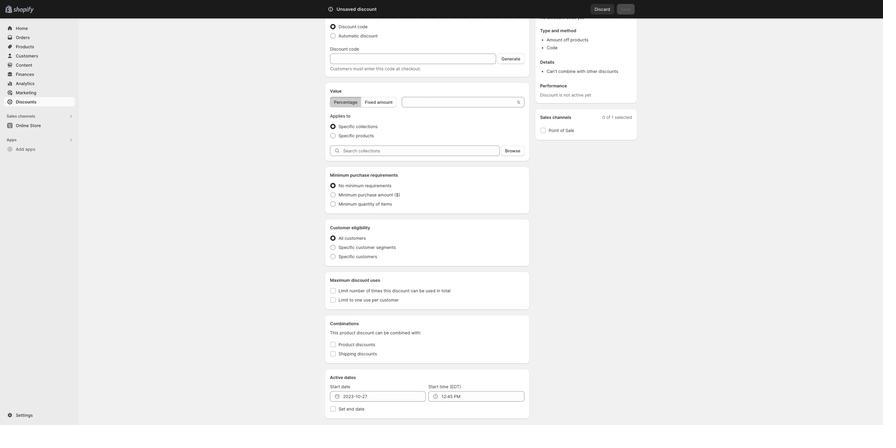 Task type: describe. For each thing, give the bounding box(es) containing it.
start time (edt)
[[429, 385, 461, 390]]

products link
[[4, 42, 75, 51]]

of left items at the top left
[[376, 202, 380, 207]]

2 vertical spatial discount
[[540, 92, 558, 98]]

point
[[549, 128, 559, 133]]

browse
[[505, 148, 520, 154]]

set end date
[[339, 407, 365, 412]]

sales channels inside button
[[7, 114, 35, 119]]

no discount code yet
[[540, 15, 584, 20]]

of left times
[[366, 289, 370, 294]]

save
[[621, 7, 631, 12]]

content link
[[4, 61, 75, 70]]

home link
[[4, 24, 75, 33]]

one
[[355, 298, 362, 303]]

1
[[612, 115, 614, 120]]

at
[[396, 66, 400, 71]]

1 vertical spatial discount code
[[330, 46, 359, 52]]

percentage button
[[330, 97, 361, 108]]

is
[[559, 92, 562, 98]]

total
[[442, 289, 451, 294]]

can't
[[547, 69, 557, 74]]

amount off products
[[330, 2, 373, 7]]

content
[[16, 63, 32, 68]]

minimum purchase amount ($)
[[339, 193, 400, 198]]

other
[[587, 69, 598, 74]]

0
[[602, 115, 605, 120]]

minimum purchase requirements
[[330, 173, 398, 178]]

maximum discount uses
[[330, 278, 380, 283]]

this product discount can be combined with:
[[330, 331, 421, 336]]

marketing link
[[4, 88, 75, 97]]

1 horizontal spatial date
[[355, 407, 365, 412]]

discount up product discounts
[[357, 331, 374, 336]]

discount for no
[[547, 15, 565, 20]]

discounts
[[16, 99, 36, 105]]

minimum for minimum purchase amount ($)
[[339, 193, 357, 198]]

amount off products code
[[547, 37, 589, 50]]

no for no minimum requirements
[[339, 183, 344, 189]]

store
[[30, 123, 41, 128]]

2 vertical spatial products
[[356, 133, 374, 139]]

end
[[347, 407, 354, 412]]

products for amount off products
[[354, 2, 373, 7]]

minimum for minimum quantity of items
[[339, 202, 357, 207]]

0 vertical spatial discounts
[[599, 69, 618, 74]]

automatic discount
[[339, 33, 378, 39]]

discount for unsaved
[[357, 6, 377, 12]]

discard
[[595, 7, 610, 12]]

(edt)
[[450, 385, 461, 390]]

combine
[[558, 69, 576, 74]]

use
[[364, 298, 371, 303]]

performance
[[540, 83, 567, 89]]

segments
[[376, 245, 396, 250]]

unsaved
[[337, 6, 356, 12]]

enter
[[364, 66, 375, 71]]

1 vertical spatial be
[[384, 331, 389, 336]]

amount inside fixed amount button
[[377, 100, 393, 105]]

amount for amount off products
[[330, 2, 346, 7]]

discount for maximum
[[351, 278, 369, 283]]

products
[[16, 44, 34, 49]]

code up automatic discount at the left of page
[[358, 24, 368, 29]]

point of sale
[[549, 128, 574, 133]]

unsaved discount
[[337, 6, 377, 12]]

shipping discounts
[[339, 352, 377, 357]]

code
[[547, 45, 558, 50]]

0 horizontal spatial can
[[375, 331, 383, 336]]

customer eligibility
[[330, 225, 370, 231]]

automatic
[[339, 33, 359, 39]]

generate button
[[498, 54, 524, 64]]

start date
[[330, 385, 350, 390]]

limit for limit to one use per customer
[[339, 298, 348, 303]]

method
[[330, 13, 346, 19]]

1 vertical spatial this
[[384, 289, 391, 294]]

Discount code text field
[[330, 54, 496, 64]]

quantity
[[358, 202, 375, 207]]

customers for all customers
[[345, 236, 366, 241]]

code down automatic discount at the left of page
[[349, 46, 359, 52]]

amount for amount off products code
[[547, 37, 563, 42]]

limit to one use per customer
[[339, 298, 399, 303]]

type
[[540, 28, 550, 33]]

with
[[577, 69, 586, 74]]

add apps
[[16, 147, 35, 152]]

number
[[350, 289, 365, 294]]

code up method
[[566, 15, 576, 20]]

percentage
[[334, 100, 357, 105]]

active
[[572, 92, 584, 98]]

search button
[[346, 4, 537, 14]]

maximum
[[330, 278, 350, 283]]

with:
[[411, 331, 421, 336]]

customers for customers
[[16, 53, 38, 59]]

discard button
[[591, 4, 614, 14]]

orders
[[16, 35, 30, 40]]

1 vertical spatial yet
[[585, 92, 591, 98]]

apps
[[25, 147, 35, 152]]

add
[[16, 147, 24, 152]]

specific for specific customers
[[339, 254, 355, 260]]

type and method
[[540, 28, 576, 33]]

specific for specific collections
[[339, 124, 355, 129]]

fixed
[[365, 100, 376, 105]]

of left 1
[[606, 115, 610, 120]]

applies to
[[330, 114, 351, 119]]

combinations
[[330, 322, 359, 327]]

add apps button
[[4, 145, 75, 154]]

search
[[357, 7, 371, 12]]

analytics link
[[4, 79, 75, 88]]

discounts for shipping discounts
[[357, 352, 377, 357]]

to for applies
[[346, 114, 351, 119]]

times
[[371, 289, 382, 294]]

in
[[437, 289, 440, 294]]

customers for customers must enter this code at checkout.
[[330, 66, 352, 71]]



Task type: vqa. For each thing, say whether or not it's contained in the screenshot.
discount for Unsaved
yes



Task type: locate. For each thing, give the bounding box(es) containing it.
0 horizontal spatial sales
[[7, 114, 17, 119]]

0 horizontal spatial be
[[384, 331, 389, 336]]

0 of 1 selected
[[602, 115, 632, 120]]

settings link
[[4, 411, 75, 421]]

1 start from the left
[[330, 385, 340, 390]]

date right end
[[355, 407, 365, 412]]

0 horizontal spatial channels
[[18, 114, 35, 119]]

discount right 'automatic'
[[360, 33, 378, 39]]

0 vertical spatial can
[[411, 289, 418, 294]]

discount down 'automatic'
[[330, 46, 348, 52]]

off inside the amount off products code
[[564, 37, 569, 42]]

product
[[340, 331, 356, 336]]

requirements up minimum purchase amount ($)
[[365, 183, 392, 189]]

1 specific from the top
[[339, 124, 355, 129]]

limit left 'one'
[[339, 298, 348, 303]]

set
[[339, 407, 345, 412]]

discount up 'automatic'
[[339, 24, 356, 29]]

discount code
[[339, 24, 368, 29], [330, 46, 359, 52]]

customer up specific customers
[[356, 245, 375, 250]]

products for amount off products code
[[571, 37, 589, 42]]

customers link
[[4, 51, 75, 61]]

to
[[346, 114, 351, 119], [350, 298, 354, 303]]

specific
[[339, 124, 355, 129], [339, 133, 355, 139], [339, 245, 355, 250], [339, 254, 355, 260]]

sales channels button
[[4, 112, 75, 121]]

discount code down 'automatic'
[[330, 46, 359, 52]]

0 vertical spatial discount
[[339, 24, 356, 29]]

0 vertical spatial date
[[341, 385, 350, 390]]

1 vertical spatial off
[[564, 37, 569, 42]]

limit number of times this discount can be used in total
[[339, 289, 451, 294]]

shopify image
[[13, 7, 34, 13]]

discount
[[357, 6, 377, 12], [547, 15, 565, 20], [360, 33, 378, 39], [351, 278, 369, 283], [392, 289, 410, 294], [357, 331, 374, 336]]

2 vertical spatial discounts
[[357, 352, 377, 357]]

0 vertical spatial be
[[419, 289, 425, 294]]

date down the active dates
[[341, 385, 350, 390]]

start for start date
[[330, 385, 340, 390]]

details
[[540, 60, 555, 65]]

requirements for minimum purchase requirements
[[370, 173, 398, 178]]

2 limit from the top
[[339, 298, 348, 303]]

sales channels up point
[[540, 115, 571, 120]]

can left "combined"
[[375, 331, 383, 336]]

1 vertical spatial customer
[[380, 298, 399, 303]]

1 vertical spatial limit
[[339, 298, 348, 303]]

all customers
[[339, 236, 366, 241]]

0 vertical spatial amount
[[377, 100, 393, 105]]

3 specific from the top
[[339, 245, 355, 250]]

specific collections
[[339, 124, 378, 129]]

1 vertical spatial products
[[571, 37, 589, 42]]

discounts right other
[[599, 69, 618, 74]]

minimum left the quantity
[[339, 202, 357, 207]]

customers for specific customers
[[356, 254, 377, 260]]

per
[[372, 298, 379, 303]]

discounts for product discounts
[[356, 343, 375, 348]]

customers left must
[[330, 66, 352, 71]]

2 vertical spatial minimum
[[339, 202, 357, 207]]

off for amount off products code
[[564, 37, 569, 42]]

minimum up minimum
[[330, 173, 349, 178]]

0 horizontal spatial no
[[339, 183, 344, 189]]

online store
[[16, 123, 41, 128]]

0 vertical spatial amount
[[330, 2, 346, 7]]

sales up the online
[[7, 114, 17, 119]]

discounts up shipping discounts
[[356, 343, 375, 348]]

1 horizontal spatial customer
[[380, 298, 399, 303]]

this right times
[[384, 289, 391, 294]]

0 horizontal spatial amount
[[330, 2, 346, 7]]

0 vertical spatial purchase
[[350, 173, 369, 178]]

1 horizontal spatial sales channels
[[540, 115, 571, 120]]

Search collections text field
[[343, 146, 500, 156]]

be
[[419, 289, 425, 294], [384, 331, 389, 336]]

amount
[[330, 2, 346, 7], [547, 37, 563, 42]]

amount up items at the top left
[[378, 193, 393, 198]]

customer
[[356, 245, 375, 250], [380, 298, 399, 303]]

1 vertical spatial purchase
[[358, 193, 377, 198]]

this
[[330, 331, 339, 336]]

0 horizontal spatial yet
[[578, 15, 584, 20]]

discount up and
[[547, 15, 565, 20]]

2 start from the left
[[429, 385, 439, 390]]

start down active
[[330, 385, 340, 390]]

customers down specific customer segments
[[356, 254, 377, 260]]

0 horizontal spatial sales channels
[[7, 114, 35, 119]]

purchase up the quantity
[[358, 193, 377, 198]]

selected
[[615, 115, 632, 120]]

limit
[[339, 289, 348, 294], [339, 298, 348, 303]]

must
[[353, 66, 363, 71]]

channels up the online store
[[18, 114, 35, 119]]

Start time (EDT) text field
[[442, 392, 524, 402]]

off down method
[[564, 37, 569, 42]]

products
[[354, 2, 373, 7], [571, 37, 589, 42], [356, 133, 374, 139]]

1 vertical spatial date
[[355, 407, 365, 412]]

fixed amount button
[[361, 97, 397, 108]]

amount up method
[[330, 2, 346, 7]]

minimum quantity of items
[[339, 202, 392, 207]]

0 horizontal spatial date
[[341, 385, 350, 390]]

0 horizontal spatial customers
[[16, 53, 38, 59]]

online
[[16, 123, 29, 128]]

limit for limit number of times this discount can be used in total
[[339, 289, 348, 294]]

1 vertical spatial can
[[375, 331, 383, 336]]

1 limit from the top
[[339, 289, 348, 294]]

1 horizontal spatial off
[[564, 37, 569, 42]]

0 vertical spatial off
[[347, 2, 353, 7]]

0 vertical spatial no
[[540, 15, 546, 20]]

purchase for requirements
[[350, 173, 369, 178]]

used
[[426, 289, 436, 294]]

discount for automatic
[[360, 33, 378, 39]]

discounts
[[599, 69, 618, 74], [356, 343, 375, 348], [357, 352, 377, 357]]

product discounts
[[339, 343, 375, 348]]

minimum
[[346, 183, 364, 189]]

0 vertical spatial yet
[[578, 15, 584, 20]]

this right enter
[[376, 66, 384, 71]]

1 vertical spatial customers
[[356, 254, 377, 260]]

channels
[[18, 114, 35, 119], [553, 115, 571, 120]]

dates
[[344, 375, 356, 381]]

0 vertical spatial customers
[[16, 53, 38, 59]]

can left used
[[411, 289, 418, 294]]

discount right times
[[392, 289, 410, 294]]

marketing
[[16, 90, 36, 95]]

minimum down minimum
[[339, 193, 357, 198]]

save button
[[617, 4, 635, 14]]

0 vertical spatial customer
[[356, 245, 375, 250]]

amount up code
[[547, 37, 563, 42]]

1 vertical spatial to
[[350, 298, 354, 303]]

% text field
[[402, 97, 516, 108]]

no for no discount code yet
[[540, 15, 546, 20]]

requirements for no minimum requirements
[[365, 183, 392, 189]]

analytics
[[16, 81, 35, 86]]

can't combine with other discounts
[[547, 69, 618, 74]]

off for amount off products
[[347, 2, 353, 7]]

sales channels up the online
[[7, 114, 35, 119]]

eligibility
[[352, 225, 370, 231]]

off left search
[[347, 2, 353, 7]]

1 vertical spatial discounts
[[356, 343, 375, 348]]

customers must enter this code at checkout.
[[330, 66, 421, 71]]

purchase for amount
[[358, 193, 377, 198]]

this
[[376, 66, 384, 71], [384, 289, 391, 294]]

customers down customer eligibility
[[345, 236, 366, 241]]

products inside the amount off products code
[[571, 37, 589, 42]]

0 vertical spatial customers
[[345, 236, 366, 241]]

1 vertical spatial amount
[[547, 37, 563, 42]]

1 vertical spatial customers
[[330, 66, 352, 71]]

sales inside button
[[7, 114, 17, 119]]

yet
[[578, 15, 584, 20], [585, 92, 591, 98]]

sales
[[7, 114, 17, 119], [540, 115, 551, 120]]

orders link
[[4, 33, 75, 42]]

purchase
[[350, 173, 369, 178], [358, 193, 377, 198]]

be left used
[[419, 289, 425, 294]]

specific for specific products
[[339, 133, 355, 139]]

specific products
[[339, 133, 374, 139]]

requirements up no minimum requirements on the left
[[370, 173, 398, 178]]

amount inside the amount off products code
[[547, 37, 563, 42]]

discount is not active yet
[[540, 92, 591, 98]]

1 horizontal spatial channels
[[553, 115, 571, 120]]

browse button
[[501, 146, 524, 156]]

0 vertical spatial products
[[354, 2, 373, 7]]

0 vertical spatial minimum
[[330, 173, 349, 178]]

home
[[16, 26, 28, 31]]

active
[[330, 375, 343, 381]]

amount right fixed
[[377, 100, 393, 105]]

to for limit
[[350, 298, 354, 303]]

1 horizontal spatial be
[[419, 289, 425, 294]]

finances link
[[4, 70, 75, 79]]

1 vertical spatial requirements
[[365, 183, 392, 189]]

sale
[[566, 128, 574, 133]]

1 vertical spatial amount
[[378, 193, 393, 198]]

and
[[552, 28, 559, 33]]

0 horizontal spatial start
[[330, 385, 340, 390]]

specific customers
[[339, 254, 377, 260]]

1 horizontal spatial no
[[540, 15, 546, 20]]

1 horizontal spatial sales
[[540, 115, 551, 120]]

not
[[564, 92, 570, 98]]

1 horizontal spatial start
[[429, 385, 439, 390]]

product
[[339, 343, 354, 348]]

2 specific from the top
[[339, 133, 355, 139]]

discount down 'performance' on the right of page
[[540, 92, 558, 98]]

1 vertical spatial discount
[[330, 46, 348, 52]]

of left sale at the right top of the page
[[560, 128, 564, 133]]

start for start time (edt)
[[429, 385, 439, 390]]

limit down maximum
[[339, 289, 348, 294]]

fixed amount
[[365, 100, 393, 105]]

1 vertical spatial minimum
[[339, 193, 357, 198]]

sales up point
[[540, 115, 551, 120]]

0 horizontal spatial off
[[347, 2, 353, 7]]

1 horizontal spatial amount
[[547, 37, 563, 42]]

0 vertical spatial requirements
[[370, 173, 398, 178]]

time
[[440, 385, 449, 390]]

discount up the number
[[351, 278, 369, 283]]

0 vertical spatial limit
[[339, 289, 348, 294]]

no
[[540, 15, 546, 20], [339, 183, 344, 189]]

amount
[[377, 100, 393, 105], [378, 193, 393, 198]]

4 specific from the top
[[339, 254, 355, 260]]

1 horizontal spatial customers
[[330, 66, 352, 71]]

start left time
[[429, 385, 439, 390]]

customers down products
[[16, 53, 38, 59]]

customer down limit number of times this discount can be used in total at the bottom of page
[[380, 298, 399, 303]]

generate
[[502, 56, 520, 62]]

1 vertical spatial no
[[339, 183, 344, 189]]

no left minimum
[[339, 183, 344, 189]]

0 vertical spatial to
[[346, 114, 351, 119]]

0 vertical spatial this
[[376, 66, 384, 71]]

items
[[381, 202, 392, 207]]

all
[[339, 236, 344, 241]]

shipping
[[339, 352, 356, 357]]

channels inside button
[[18, 114, 35, 119]]

discount right unsaved
[[357, 6, 377, 12]]

purchase up minimum
[[350, 173, 369, 178]]

finances
[[16, 72, 34, 77]]

no minimum requirements
[[339, 183, 392, 189]]

to right applies
[[346, 114, 351, 119]]

channels up point of sale
[[553, 115, 571, 120]]

to left 'one'
[[350, 298, 354, 303]]

discount code up 'automatic'
[[339, 24, 368, 29]]

0 vertical spatial discount code
[[339, 24, 368, 29]]

1 horizontal spatial yet
[[585, 92, 591, 98]]

specific for specific customer segments
[[339, 245, 355, 250]]

specific customer segments
[[339, 245, 396, 250]]

0 horizontal spatial customer
[[356, 245, 375, 250]]

be left "combined"
[[384, 331, 389, 336]]

Start date text field
[[343, 392, 426, 402]]

code left at
[[385, 66, 395, 71]]

no up type
[[540, 15, 546, 20]]

1 horizontal spatial can
[[411, 289, 418, 294]]

online store link
[[4, 121, 75, 130]]

customer
[[330, 225, 350, 231]]

discounts down product discounts
[[357, 352, 377, 357]]

minimum for minimum purchase requirements
[[330, 173, 349, 178]]

online store button
[[0, 121, 79, 130]]

can
[[411, 289, 418, 294], [375, 331, 383, 336]]



